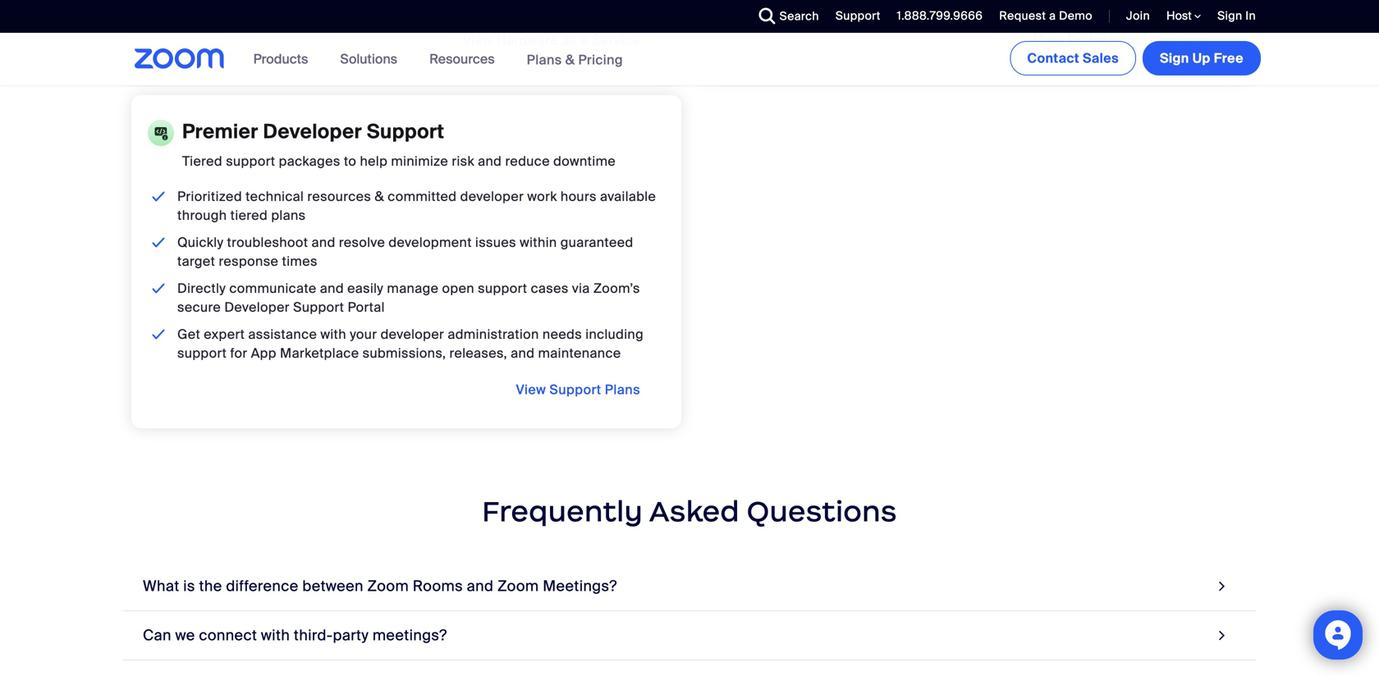 Task type: describe. For each thing, give the bounding box(es) containing it.
get expert assistance with your developer administration needs including support for app marketplace submissions, releases, and maintenance
[[177, 326, 644, 362]]

developer for committed
[[460, 188, 524, 205]]

view support plans link
[[500, 376, 657, 404]]

in
[[1246, 8, 1256, 23]]

directly
[[177, 280, 226, 297]]

development
[[389, 234, 472, 251]]

sign up free
[[1160, 50, 1244, 67]]

resources
[[307, 188, 371, 205]]

quickly
[[177, 234, 224, 251]]

1 horizontal spatial a
[[1049, 8, 1056, 23]]

request a demo
[[999, 8, 1093, 23]]

request
[[999, 8, 1046, 23]]

ok image for quickly troubleshoot and resolve development issues within guaranteed target response times
[[149, 233, 169, 252]]

solutions button
[[340, 33, 405, 85]]

troubleshoot
[[227, 234, 308, 251]]

service
[[592, 32, 640, 49]]

solutions
[[340, 50, 397, 68]]

frequently asked questions
[[482, 494, 897, 530]]

technical
[[246, 188, 304, 205]]

easily
[[347, 280, 384, 297]]

secure
[[177, 299, 221, 316]]

support inside premier developer support tiered support packages to help minimize risk and reduce downtime
[[226, 153, 275, 170]]

cases
[[531, 280, 569, 297]]

zoom's
[[593, 280, 640, 297]]

can
[[143, 626, 171, 645]]

reduce
[[505, 153, 550, 170]]

questions
[[747, 494, 897, 530]]

work
[[527, 188, 557, 205]]

products
[[253, 50, 308, 68]]

sign in
[[1218, 8, 1256, 23]]

up
[[1193, 50, 1211, 67]]

and inside get expert assistance with your developer administration needs including support for app marketplace submissions, releases, and maintenance
[[511, 345, 535, 362]]

product information navigation
[[241, 33, 635, 87]]

help
[[360, 153, 388, 170]]

meetings navigation
[[1007, 33, 1264, 79]]

plans & pricing
[[527, 51, 623, 68]]

maintenance
[[538, 345, 621, 362]]

search
[[780, 9, 819, 24]]

developer inside premier developer support tiered support packages to help minimize risk and reduce downtime
[[263, 119, 362, 144]]

portal
[[348, 299, 385, 316]]

to
[[344, 153, 357, 170]]

free
[[1214, 50, 1244, 67]]

administration
[[448, 326, 539, 343]]

premier developer support tiered support packages to help minimize risk and reduce downtime
[[182, 119, 616, 170]]

sign for sign in
[[1218, 8, 1243, 23]]

support inside premier developer support tiered support packages to help minimize risk and reduce downtime
[[367, 119, 444, 144]]

response
[[219, 253, 279, 270]]

and inside directly communicate and easily manage open support cases via zoom's secure developer support portal
[[320, 280, 344, 297]]

can we connect with third-party meetings?
[[143, 626, 447, 645]]

is
[[183, 577, 195, 596]]

prioritized technical resources & committed developer work hours available through tiered plans
[[177, 188, 656, 224]]

packages
[[279, 153, 340, 170]]

guaranteed
[[561, 234, 633, 251]]

via
[[572, 280, 590, 297]]

can we connect with third-party meetings? button
[[123, 612, 1256, 661]]

your
[[350, 326, 377, 343]]

times
[[282, 253, 318, 270]]

view hardware as a service
[[463, 32, 640, 49]]

search button
[[747, 0, 823, 33]]

2 zoom from the left
[[497, 577, 539, 596]]

hours
[[561, 188, 597, 205]]

and inside premier developer support tiered support packages to help minimize risk and reduce downtime
[[478, 153, 502, 170]]

app
[[251, 345, 277, 362]]

releases,
[[450, 345, 507, 362]]

minimize
[[391, 153, 448, 170]]

assistance
[[248, 326, 317, 343]]

professional
[[1067, 32, 1147, 49]]



Task type: locate. For each thing, give the bounding box(es) containing it.
and left easily
[[320, 280, 344, 297]]

host
[[1167, 8, 1195, 23]]

plans down including
[[605, 381, 640, 399]]

join
[[1126, 8, 1150, 23]]

developer up submissions,
[[381, 326, 444, 343]]

0 horizontal spatial &
[[375, 188, 384, 205]]

meetings?
[[373, 626, 447, 645]]

support down premier
[[226, 153, 275, 170]]

marketplace
[[280, 345, 359, 362]]

& down as
[[565, 51, 575, 68]]

with inside can we connect with third-party meetings? dropdown button
[[261, 626, 290, 645]]

support down "get"
[[177, 345, 227, 362]]

1 horizontal spatial sign
[[1218, 8, 1243, 23]]

quickly troubleshoot and resolve development issues within guaranteed target response times
[[177, 234, 633, 270]]

view professional services
[[1034, 32, 1207, 49]]

& inside 'prioritized technical resources & committed developer work hours available through tiered plans'
[[375, 188, 384, 205]]

0 horizontal spatial developer
[[381, 326, 444, 343]]

developer down risk
[[460, 188, 524, 205]]

0 horizontal spatial sign
[[1160, 50, 1189, 67]]

issues
[[475, 234, 516, 251]]

2 horizontal spatial view
[[1034, 32, 1064, 49]]

view
[[463, 32, 493, 49], [1034, 32, 1064, 49], [516, 381, 546, 399]]

ok image for get expert assistance with your developer administration needs including support for app marketplace submissions, releases, and maintenance
[[149, 325, 169, 344]]

including
[[586, 326, 644, 343]]

view professional services link
[[1017, 26, 1223, 54]]

a
[[1049, 8, 1056, 23], [581, 32, 588, 49]]

right image
[[1215, 625, 1230, 647]]

support inside get expert assistance with your developer administration needs including support for app marketplace submissions, releases, and maintenance
[[177, 345, 227, 362]]

zoom logo image
[[135, 48, 225, 69]]

a inside 'link'
[[581, 32, 588, 49]]

3 ok image from the top
[[149, 279, 169, 298]]

support up minimize
[[367, 119, 444, 144]]

directly communicate and easily manage open support cases via zoom's secure developer support portal
[[177, 280, 640, 316]]

support inside directly communicate and easily manage open support cases via zoom's secure developer support portal
[[293, 299, 344, 316]]

1 vertical spatial plans
[[605, 381, 640, 399]]

what is the difference between zoom rooms and zoom meetings? button
[[123, 562, 1256, 612]]

& inside product information navigation
[[565, 51, 575, 68]]

a right as
[[581, 32, 588, 49]]

1 horizontal spatial with
[[321, 326, 346, 343]]

support right search
[[836, 8, 881, 23]]

banner containing contact sales
[[115, 33, 1264, 87]]

right image
[[1215, 575, 1230, 598]]

ok image left quickly
[[149, 233, 169, 252]]

zoom left rooms
[[367, 577, 409, 596]]

0 horizontal spatial zoom
[[367, 577, 409, 596]]

view for view hardware as a service
[[463, 32, 493, 49]]

1 zoom from the left
[[367, 577, 409, 596]]

a left the "demo"
[[1049, 8, 1056, 23]]

contact sales link
[[1010, 41, 1136, 76]]

frequently
[[482, 494, 643, 530]]

for
[[230, 345, 248, 362]]

sign
[[1218, 8, 1243, 23], [1160, 50, 1189, 67]]

with for connect
[[261, 626, 290, 645]]

0 vertical spatial &
[[565, 51, 575, 68]]

developer for your
[[381, 326, 444, 343]]

plans & pricing link
[[527, 51, 623, 68], [527, 51, 623, 68]]

view up contact on the top of the page
[[1034, 32, 1064, 49]]

demo
[[1059, 8, 1093, 23]]

view inside 'link'
[[463, 32, 493, 49]]

open
[[442, 280, 474, 297]]

plans inside product information navigation
[[527, 51, 562, 68]]

view up resources
[[463, 32, 493, 49]]

view hardware as a service link
[[463, 26, 657, 54]]

support right the open
[[478, 280, 527, 297]]

sign down services
[[1160, 50, 1189, 67]]

we
[[175, 626, 195, 645]]

sign left in
[[1218, 8, 1243, 23]]

0 horizontal spatial with
[[261, 626, 290, 645]]

0 vertical spatial developer
[[263, 119, 362, 144]]

the
[[199, 577, 222, 596]]

1.888.799.9666
[[897, 8, 983, 23]]

tiered
[[182, 153, 222, 170]]

asked
[[649, 494, 740, 530]]

tab list containing what is the difference between zoom rooms and zoom meetings?
[[123, 562, 1256, 676]]

developer down 'communicate' on the left top of the page
[[224, 299, 290, 316]]

0 vertical spatial a
[[1049, 8, 1056, 23]]

0 horizontal spatial plans
[[527, 51, 562, 68]]

available
[[600, 188, 656, 205]]

committed
[[388, 188, 457, 205]]

1 ok image from the top
[[149, 187, 169, 206]]

support up assistance
[[293, 299, 344, 316]]

request a demo link
[[987, 0, 1097, 33], [999, 8, 1093, 23]]

1 horizontal spatial zoom
[[497, 577, 539, 596]]

plans
[[527, 51, 562, 68], [605, 381, 640, 399]]

sign inside 'button'
[[1160, 50, 1189, 67]]

1 vertical spatial sign
[[1160, 50, 1189, 67]]

expert
[[204, 326, 245, 343]]

ok image for directly communicate and easily manage open support cases via zoom's secure developer support portal
[[149, 279, 169, 298]]

connect
[[199, 626, 257, 645]]

what
[[143, 577, 179, 596]]

0 horizontal spatial view
[[463, 32, 493, 49]]

tab list
[[123, 562, 1256, 676]]

with for assistance
[[321, 326, 346, 343]]

host button
[[1167, 8, 1201, 24]]

1 vertical spatial support
[[478, 280, 527, 297]]

1 vertical spatial developer
[[381, 326, 444, 343]]

sales
[[1083, 50, 1119, 67]]

resolve
[[339, 234, 385, 251]]

pricing
[[578, 51, 623, 68]]

between
[[302, 577, 364, 596]]

1 horizontal spatial view
[[516, 381, 546, 399]]

support
[[836, 8, 881, 23], [367, 119, 444, 144], [293, 299, 344, 316], [550, 381, 601, 399]]

1 horizontal spatial &
[[565, 51, 575, 68]]

downtime
[[553, 153, 616, 170]]

0 vertical spatial support
[[226, 153, 275, 170]]

premier
[[182, 119, 258, 144]]

and right rooms
[[467, 577, 494, 596]]

ok image for prioritized technical resources & committed developer work hours available through tiered plans
[[149, 187, 169, 206]]

view down "maintenance"
[[516, 381, 546, 399]]

resources
[[429, 50, 495, 68]]

ok image left prioritized
[[149, 187, 169, 206]]

support
[[226, 153, 275, 170], [478, 280, 527, 297], [177, 345, 227, 362]]

what is the difference between zoom rooms and zoom meetings?
[[143, 577, 617, 596]]

1 horizontal spatial developer
[[460, 188, 524, 205]]

2 ok image from the top
[[149, 233, 169, 252]]

with up marketplace
[[321, 326, 346, 343]]

and inside quickly troubleshoot and resolve development issues within guaranteed target response times
[[312, 234, 335, 251]]

services
[[1151, 32, 1207, 49]]

2 vertical spatial support
[[177, 345, 227, 362]]

and down administration
[[511, 345, 535, 362]]

4 ok image from the top
[[149, 325, 169, 344]]

view support plans
[[516, 381, 640, 399]]

and right risk
[[478, 153, 502, 170]]

banner
[[115, 33, 1264, 87]]

manage
[[387, 280, 439, 297]]

rooms
[[413, 577, 463, 596]]

support link
[[823, 0, 885, 33], [836, 8, 881, 23]]

ok image left directly at the left of the page
[[149, 279, 169, 298]]

party
[[333, 626, 369, 645]]

with inside get expert assistance with your developer administration needs including support for app marketplace submissions, releases, and maintenance
[[321, 326, 346, 343]]

with
[[321, 326, 346, 343], [261, 626, 290, 645]]

developer inside directly communicate and easily manage open support cases via zoom's secure developer support portal
[[224, 299, 290, 316]]

1 vertical spatial a
[[581, 32, 588, 49]]

sign for sign up free
[[1160, 50, 1189, 67]]

hardware
[[496, 32, 559, 49]]

target
[[177, 253, 215, 270]]

meetings?
[[543, 577, 617, 596]]

0 vertical spatial plans
[[527, 51, 562, 68]]

products button
[[253, 33, 316, 85]]

support inside directly communicate and easily manage open support cases via zoom's secure developer support portal
[[478, 280, 527, 297]]

communicate
[[229, 280, 317, 297]]

with left third- at the left of the page
[[261, 626, 290, 645]]

developer up "packages"
[[263, 119, 362, 144]]

plans
[[271, 207, 306, 224]]

0 horizontal spatial a
[[581, 32, 588, 49]]

& down help
[[375, 188, 384, 205]]

support down "maintenance"
[[550, 381, 601, 399]]

contact sales
[[1027, 50, 1119, 67]]

tiered
[[230, 207, 268, 224]]

1 vertical spatial &
[[375, 188, 384, 205]]

developer
[[263, 119, 362, 144], [224, 299, 290, 316]]

0 vertical spatial developer
[[460, 188, 524, 205]]

needs
[[543, 326, 582, 343]]

ok image left "get"
[[149, 325, 169, 344]]

ok image
[[149, 187, 169, 206], [149, 233, 169, 252], [149, 279, 169, 298], [149, 325, 169, 344]]

1 vertical spatial developer
[[224, 299, 290, 316]]

and up times
[[312, 234, 335, 251]]

third-
[[294, 626, 333, 645]]

view for view professional services
[[1034, 32, 1064, 49]]

plans down view hardware as a service
[[527, 51, 562, 68]]

resources button
[[429, 33, 502, 85]]

through
[[177, 207, 227, 224]]

developer inside 'prioritized technical resources & committed developer work hours available through tiered plans'
[[460, 188, 524, 205]]

0 vertical spatial with
[[321, 326, 346, 343]]

get
[[177, 326, 200, 343]]

view for view support plans
[[516, 381, 546, 399]]

zoom left meetings?
[[497, 577, 539, 596]]

contact
[[1027, 50, 1080, 67]]

1 horizontal spatial plans
[[605, 381, 640, 399]]

1 vertical spatial with
[[261, 626, 290, 645]]

0 vertical spatial sign
[[1218, 8, 1243, 23]]

developer inside get expert assistance with your developer administration needs including support for app marketplace submissions, releases, and maintenance
[[381, 326, 444, 343]]

difference
[[226, 577, 299, 596]]

submissions,
[[363, 345, 446, 362]]

and inside dropdown button
[[467, 577, 494, 596]]

join link
[[1114, 0, 1154, 33], [1126, 8, 1150, 23]]



Task type: vqa. For each thing, say whether or not it's contained in the screenshot.
Search text field
no



